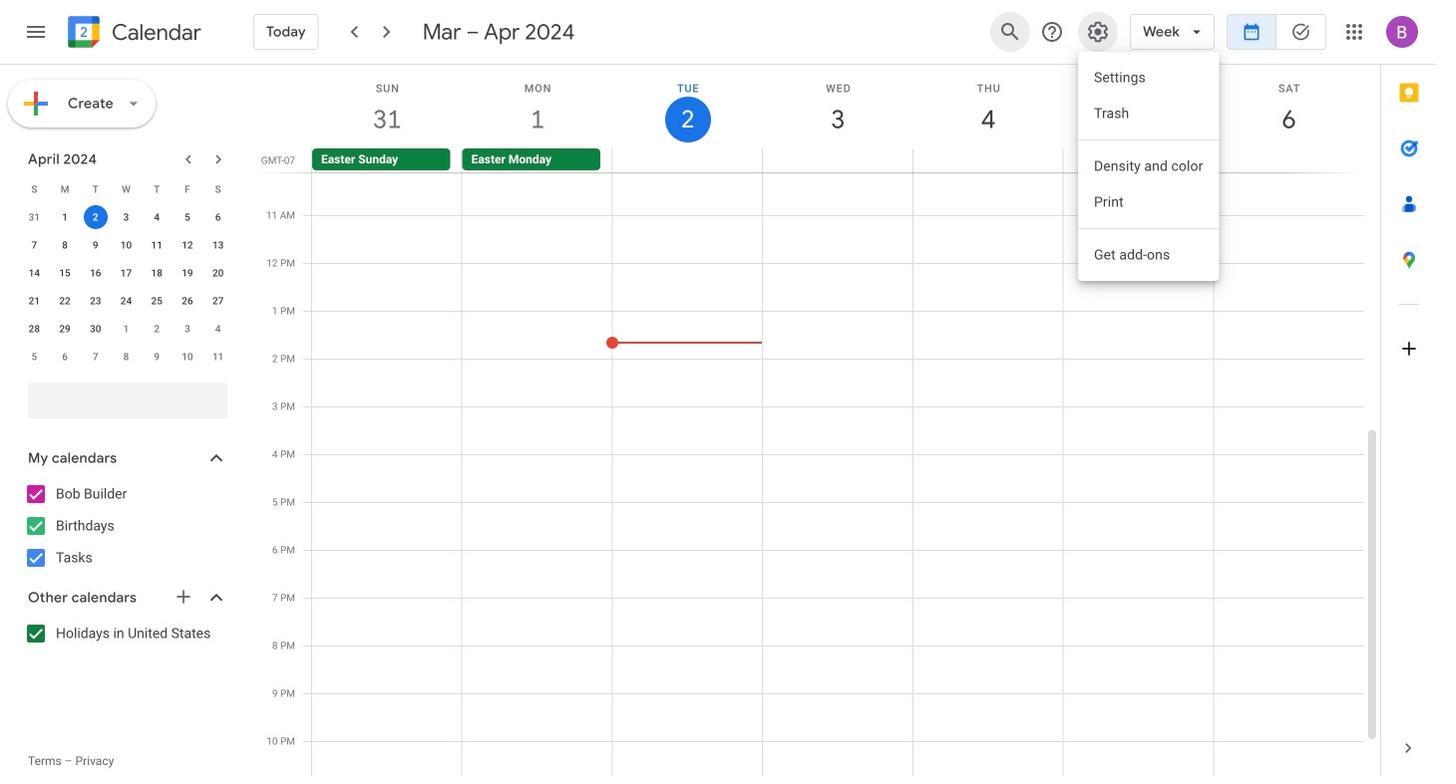 Task type: locate. For each thing, give the bounding box(es) containing it.
may 2 element
[[145, 317, 169, 341]]

may 5 element
[[22, 345, 46, 369]]

may 7 element
[[84, 345, 107, 369]]

14 element
[[22, 261, 46, 285]]

6 element
[[206, 205, 230, 229]]

7 element
[[22, 233, 46, 257]]

27 element
[[206, 289, 230, 313]]

None search field
[[0, 375, 247, 419]]

12 element
[[175, 233, 199, 257]]

may 6 element
[[53, 345, 77, 369]]

tab list
[[1381, 65, 1436, 721]]

row group
[[19, 203, 233, 371]]

may 9 element
[[145, 345, 169, 369]]

26 element
[[175, 289, 199, 313]]

heading
[[108, 20, 201, 44]]

8 element
[[53, 233, 77, 257]]

may 3 element
[[175, 317, 199, 341]]

4 element
[[145, 205, 169, 229]]

may 1 element
[[114, 317, 138, 341]]

13 element
[[206, 233, 230, 257]]

may 8 element
[[114, 345, 138, 369]]

Search for people text field
[[40, 383, 215, 419]]

calendar element
[[64, 12, 201, 56]]

29 element
[[53, 317, 77, 341]]

row
[[303, 149, 1380, 173], [19, 176, 233, 203], [19, 203, 233, 231], [19, 231, 233, 259], [19, 259, 233, 287], [19, 287, 233, 315], [19, 315, 233, 343], [19, 343, 233, 371]]

april 2024 grid
[[19, 176, 233, 371]]

grid
[[255, 65, 1380, 777]]

18 element
[[145, 261, 169, 285]]

15 element
[[53, 261, 77, 285]]

cell
[[612, 149, 763, 173], [763, 149, 913, 173], [913, 149, 1063, 173], [1063, 149, 1213, 173], [1213, 149, 1363, 173], [80, 203, 111, 231]]

support image
[[1040, 20, 1064, 44]]

10 element
[[114, 233, 138, 257]]

11 element
[[145, 233, 169, 257]]

30 element
[[84, 317, 107, 341]]

21 element
[[22, 289, 46, 313]]



Task type: vqa. For each thing, say whether or not it's contained in the screenshot.
November 10 Element
no



Task type: describe. For each thing, give the bounding box(es) containing it.
9 element
[[84, 233, 107, 257]]

23 element
[[84, 289, 107, 313]]

16 element
[[84, 261, 107, 285]]

22 element
[[53, 289, 77, 313]]

add other calendars image
[[174, 587, 193, 607]]

may 10 element
[[175, 345, 199, 369]]

25 element
[[145, 289, 169, 313]]

my calendars list
[[4, 479, 247, 574]]

may 11 element
[[206, 345, 230, 369]]

settings menu menu
[[1078, 52, 1219, 281]]

1 element
[[53, 205, 77, 229]]

20 element
[[206, 261, 230, 285]]

24 element
[[114, 289, 138, 313]]

5 element
[[175, 205, 199, 229]]

19 element
[[175, 261, 199, 285]]

cell inside april 2024 grid
[[80, 203, 111, 231]]

2, today element
[[84, 205, 107, 229]]

settings menu image
[[1086, 20, 1110, 44]]

heading inside calendar element
[[108, 20, 201, 44]]

main drawer image
[[24, 20, 48, 44]]

3 element
[[114, 205, 138, 229]]

may 4 element
[[206, 317, 230, 341]]

march 31 element
[[22, 205, 46, 229]]

28 element
[[22, 317, 46, 341]]

17 element
[[114, 261, 138, 285]]



